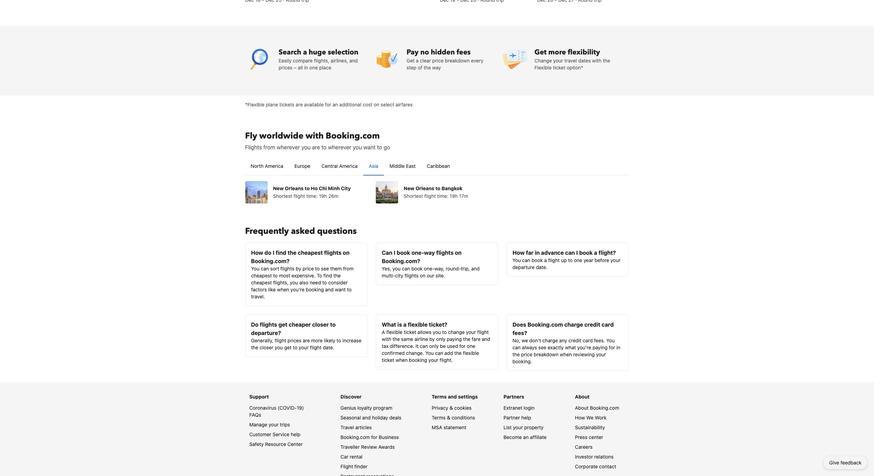 Task type: describe. For each thing, give the bounding box(es) containing it.
date. inside how far in advance can i book a flight? you can book a flight up to one year before your departure date.
[[536, 264, 547, 270]]

2 horizontal spatial flexible
[[463, 350, 479, 356]]

loyalty
[[358, 405, 372, 411]]

program
[[373, 405, 392, 411]]

1 vertical spatial ticket
[[404, 329, 416, 335]]

center
[[589, 434, 603, 440]]

flights up the 'way,'
[[436, 249, 454, 256]]

way inside can i book one-way flights on booking.com? yes, you can book one-way, round-trip, and multi-city flights on our site.
[[424, 249, 435, 256]]

0 vertical spatial cheapest
[[298, 249, 323, 256]]

safety resource center
[[249, 441, 303, 447]]

new for new orleans to bangkok shortest flight time: 19h 17m
[[404, 185, 414, 191]]

does
[[513, 321, 526, 328]]

give feedback button
[[824, 456, 867, 469]]

and down genius loyalty program 'link'
[[362, 414, 371, 420]]

careers
[[575, 444, 593, 450]]

fly
[[245, 130, 257, 142]]

your left flight. at the bottom right of the page
[[429, 357, 438, 363]]

0 vertical spatial flexible
[[408, 321, 428, 328]]

any
[[559, 337, 567, 343]]

1 horizontal spatial find
[[324, 272, 332, 278]]

extranet
[[504, 405, 522, 411]]

flight inside how far in advance can i book a flight? you can book a flight up to one year before your departure date.
[[548, 257, 560, 263]]

see inside how do i find the cheapest flights on booking.com? you can sort flights by price to see them from cheapest to most expensive. to find the cheapest flights, you also need to consider factors like when you're booking and want to travel.
[[321, 265, 329, 271]]

new orleans to bangkok image
[[376, 181, 398, 203]]

the left fare
[[463, 336, 471, 342]]

with inside get more flexibility change your travel dates with the flexible ticket option*
[[592, 57, 602, 63]]

departure
[[513, 264, 535, 270]]

customer service help
[[249, 431, 300, 437]]

service
[[273, 431, 289, 437]]

0 horizontal spatial an
[[333, 101, 338, 107]]

new orleans to ho chi minh city shortest flight time: 19h 26m
[[273, 185, 351, 199]]

flight inside new orleans to bangkok shortest flight time: 19h 17m
[[424, 193, 436, 199]]

to down cheaper
[[293, 344, 297, 350]]

by inside what is a flexible ticket? a flexible ticket allows you to change your flight with the same airline by only paying the fare and tax difference. it can only be used for one confirmed change. you can add the flexible ticket when booking your flight.
[[429, 336, 435, 342]]

also
[[299, 279, 309, 285]]

price inside pay no hidden fees get a clear price breakdown every step of the way
[[432, 57, 444, 63]]

1 wherever from the left
[[277, 144, 300, 150]]

2 horizontal spatial how
[[575, 414, 585, 420]]

1 vertical spatial closer
[[260, 344, 273, 350]]

0 vertical spatial are
[[296, 101, 303, 107]]

time: inside new orleans to ho chi minh city shortest flight time: 19h 26m
[[306, 193, 318, 199]]

from inside fly worldwide with booking.com flights from wherever you are to wherever you want to go
[[263, 144, 275, 150]]

partner
[[504, 414, 520, 420]]

are inside do flights get cheaper closer to departure? generally, flight prices are more likely to increase the closer you get to your flight date.
[[303, 337, 310, 343]]

when inside what is a flexible ticket? a flexible ticket allows you to change your flight with the same airline by only paying the fare and tax difference. it can only be used for one confirmed change. you can add the flexible ticket when booking your flight.
[[396, 357, 408, 363]]

careers link
[[575, 444, 593, 450]]

when inside does booking.com charge credit card fees? no, we don't charge any credit card fees. you can always see exactly what you're paying for in the price breakdown when reviewing your booking.
[[560, 351, 572, 357]]

our
[[427, 272, 434, 278]]

get inside get more flexibility change your travel dates with the flexible ticket option*
[[535, 47, 547, 57]]

new orleans to ho chi minh city image
[[245, 181, 268, 203]]

extranet login
[[504, 405, 535, 411]]

sustainability link
[[575, 424, 605, 430]]

2 vertical spatial cheapest
[[251, 279, 272, 285]]

the up difference.
[[393, 336, 400, 342]]

the down used
[[454, 350, 462, 356]]

what is a flexible ticket? a flexible ticket allows you to change your flight with the same airline by only paying the fare and tax difference. it can only be used for one confirmed change. you can add the flexible ticket when booking your flight.
[[382, 321, 490, 363]]

most
[[279, 272, 290, 278]]

place
[[319, 64, 331, 70]]

and up privacy & cookies link on the bottom of the page
[[448, 393, 457, 399]]

in inside search a huge selection easily compare flights, airlines, and prices – all in one place
[[304, 64, 308, 70]]

a inside search a huge selection easily compare flights, airlines, and prices – all in one place
[[303, 47, 307, 57]]

get more flexibility change your travel dates with the flexible ticket option*
[[535, 47, 610, 70]]

you inside what is a flexible ticket? a flexible ticket allows you to change your flight with the same airline by only paying the fare and tax difference. it can only be used for one confirmed change. you can add the flexible ticket when booking your flight.
[[433, 329, 441, 335]]

tax
[[382, 343, 389, 349]]

how do i find the cheapest flights on booking.com? you can sort flights by price to see them from cheapest to most expensive. to find the cheapest flights, you also need to consider factors like when you're booking and want to travel.
[[251, 249, 354, 299]]

shortest inside new orleans to ho chi minh city shortest flight time: 19h 26m
[[273, 193, 292, 199]]

your inside does booking.com charge credit card fees? no, we don't charge any credit card fees. you can always see exactly what you're paying for in the price breakdown when reviewing your booking.
[[596, 351, 606, 357]]

orleans for bangkok
[[416, 185, 434, 191]]

worldwide
[[259, 130, 304, 142]]

book down far
[[532, 257, 543, 263]]

central
[[322, 163, 338, 169]]

city
[[395, 272, 403, 278]]

your up fare
[[466, 329, 476, 335]]

0 vertical spatial charge
[[564, 321, 583, 328]]

your inside how far in advance can i book a flight? you can book a flight up to one year before your departure date.
[[611, 257, 621, 263]]

2 wherever from the left
[[328, 144, 351, 150]]

you inside can i book one-way flights on booking.com? yes, you can book one-way, round-trip, and multi-city flights on our site.
[[393, 265, 401, 271]]

you inside do flights get cheaper closer to departure? generally, flight prices are more likely to increase the closer you get to your flight date.
[[275, 344, 283, 350]]

give feedback
[[829, 460, 862, 466]]

ticket inside get more flexibility change your travel dates with the flexible ticket option*
[[553, 64, 566, 70]]

you up central america on the top of the page
[[353, 144, 362, 150]]

the down frequently asked questions
[[288, 249, 297, 256]]

orleans for ho
[[285, 185, 304, 191]]

middle east
[[390, 163, 416, 169]]

asia
[[369, 163, 378, 169]]

your up customer service help link
[[269, 421, 279, 427]]

select
[[381, 101, 394, 107]]

europe button
[[289, 157, 316, 175]]

frequently
[[245, 225, 289, 237]]

safety resource center link
[[249, 441, 303, 447]]

msa
[[432, 424, 442, 430]]

time: inside new orleans to bangkok shortest flight time: 19h 17m
[[437, 193, 448, 199]]

1 horizontal spatial closer
[[312, 321, 329, 328]]

with inside fly worldwide with booking.com flights from wherever you are to wherever you want to go
[[306, 130, 324, 142]]

0 horizontal spatial flexible
[[386, 329, 403, 335]]

flight?
[[599, 249, 616, 256]]

cost
[[363, 101, 372, 107]]

for up review on the bottom left
[[371, 434, 377, 440]]

airline
[[415, 336, 428, 342]]

the inside pay no hidden fees get a clear price breakdown every step of the way
[[424, 64, 431, 70]]

book right can
[[397, 249, 410, 256]]

flight finder link
[[341, 463, 368, 469]]

to left go
[[377, 144, 382, 150]]

up
[[561, 257, 567, 263]]

to inside new orleans to ho chi minh city shortest flight time: 19h 26m
[[305, 185, 310, 191]]

before
[[595, 257, 609, 263]]

same
[[401, 336, 413, 342]]

0 vertical spatial one-
[[412, 249, 424, 256]]

booking.com? inside can i book one-way flights on booking.com? yes, you can book one-way, round-trip, and multi-city flights on our site.
[[382, 258, 420, 264]]

to up the 'likely'
[[330, 321, 336, 328]]

can inside how do i find the cheapest flights on booking.com? you can sort flights by price to see them from cheapest to most expensive. to find the cheapest flights, you also need to consider factors like when you're booking and want to travel.
[[261, 265, 269, 271]]

change.
[[406, 350, 424, 356]]

0 vertical spatial get
[[279, 321, 287, 328]]

change
[[448, 329, 465, 335]]

flights, inside how do i find the cheapest flights on booking.com? you can sort flights by price to see them from cheapest to most expensive. to find the cheapest flights, you also need to consider factors like when you're booking and want to travel.
[[273, 279, 289, 285]]

difference.
[[390, 343, 414, 349]]

flights, inside search a huge selection easily compare flights, airlines, and prices – all in one place
[[314, 57, 329, 63]]

compare
[[293, 57, 313, 63]]

caribbean
[[427, 163, 450, 169]]

to
[[317, 272, 322, 278]]

reviewing
[[573, 351, 595, 357]]

contact
[[599, 463, 616, 469]]

airlines,
[[331, 57, 348, 63]]

to down sort
[[273, 272, 278, 278]]

trips
[[280, 421, 290, 427]]

0 vertical spatial credit
[[585, 321, 600, 328]]

travel articles
[[341, 424, 372, 430]]

paying inside what is a flexible ticket? a flexible ticket allows you to change your flight with the same airline by only paying the fare and tax difference. it can only be used for one confirmed change. you can add the flexible ticket when booking your flight.
[[447, 336, 462, 342]]

a inside what is a flexible ticket? a flexible ticket allows you to change your flight with the same airline by only paying the fare and tax difference. it can only be used for one confirmed change. you can add the flexible ticket when booking your flight.
[[403, 321, 407, 328]]

yes,
[[382, 265, 391, 271]]

flights right city
[[405, 272, 419, 278]]

a up before
[[594, 249, 597, 256]]

and inside search a huge selection easily compare flights, airlines, and prices – all in one place
[[349, 57, 358, 63]]

allows
[[418, 329, 432, 335]]

you up europe
[[301, 144, 311, 150]]

way inside pay no hidden fees get a clear price breakdown every step of the way
[[432, 64, 441, 70]]

fly worldwide with booking.com flights from wherever you are to wherever you want to go
[[245, 130, 390, 150]]

your down partner help link
[[513, 424, 523, 430]]

to inside how far in advance can i book a flight? you can book a flight up to one year before your departure date.
[[568, 257, 573, 263]]

one inside how far in advance can i book a flight? you can book a flight up to one year before your departure date.
[[574, 257, 582, 263]]

traveller review awards link
[[341, 444, 395, 450]]

list your property link
[[504, 424, 544, 430]]

want inside fly worldwide with booking.com flights from wherever you are to wherever you want to go
[[364, 144, 376, 150]]

shortest inside new orleans to bangkok shortest flight time: 19h 17m
[[404, 193, 423, 199]]

traveller review awards
[[341, 444, 395, 450]]

booking inside how do i find the cheapest flights on booking.com? you can sort flights by price to see them from cheapest to most expensive. to find the cheapest flights, you also need to consider factors like when you're booking and want to travel.
[[306, 286, 324, 292]]

to inside new orleans to bangkok shortest flight time: 19h 17m
[[436, 185, 441, 191]]

terms for terms and settings
[[432, 393, 447, 399]]

review
[[361, 444, 377, 450]]

you're
[[291, 286, 305, 292]]

booking inside what is a flexible ticket? a flexible ticket allows you to change your flight with the same airline by only paying the fare and tax difference. it can only be used for one confirmed change. you can add the flexible ticket when booking your flight.
[[409, 357, 427, 363]]

book left the 'way,'
[[411, 265, 423, 271]]

by inside how do i find the cheapest flights on booking.com? you can sort flights by price to see them from cheapest to most expensive. to find the cheapest flights, you also need to consider factors like when you're booking and want to travel.
[[296, 265, 301, 271]]

change
[[535, 57, 552, 63]]

can up departure
[[522, 257, 530, 263]]

a inside pay no hidden fees get a clear price breakdown every step of the way
[[416, 57, 419, 63]]

for right available
[[325, 101, 331, 107]]

the up consider
[[333, 272, 341, 278]]

we
[[586, 414, 594, 420]]

discover
[[341, 393, 362, 399]]

breakdown inside pay no hidden fees get a clear price breakdown every step of the way
[[445, 57, 470, 63]]

every
[[471, 57, 483, 63]]

when inside how do i find the cheapest flights on booking.com? you can sort flights by price to see them from cheapest to most expensive. to find the cheapest flights, you also need to consider factors like when you're booking and want to travel.
[[277, 286, 289, 292]]

for inside what is a flexible ticket? a flexible ticket allows you to change your flight with the same airline by only paying the fare and tax difference. it can only be used for one confirmed change. you can add the flexible ticket when booking your flight.
[[459, 343, 466, 349]]

can right it
[[420, 343, 428, 349]]

1 vertical spatial get
[[284, 344, 292, 350]]

1 vertical spatial cheapest
[[251, 272, 272, 278]]

1 vertical spatial help
[[291, 431, 300, 437]]

msa statement link
[[432, 424, 466, 430]]

about for about
[[575, 393, 590, 399]]

traveller
[[341, 444, 360, 450]]

to up 'to'
[[315, 265, 320, 271]]

and inside can i book one-way flights on booking.com? yes, you can book one-way, round-trip, and multi-city flights on our site.
[[471, 265, 480, 271]]

far
[[526, 249, 534, 256]]

price inside how do i find the cheapest flights on booking.com? you can sort flights by price to see them from cheapest to most expensive. to find the cheapest flights, you also need to consider factors like when you're booking and want to travel.
[[303, 265, 314, 271]]

i inside how do i find the cheapest flights on booking.com? you can sort flights by price to see them from cheapest to most expensive. to find the cheapest flights, you also need to consider factors like when you're booking and want to travel.
[[273, 249, 274, 256]]

flight down cheaper
[[310, 344, 322, 350]]

for inside does booking.com charge credit card fees? no, we don't charge any credit card fees. you can always see exactly what you're paying for in the price breakdown when reviewing your booking.
[[609, 344, 615, 350]]

flights up the most
[[280, 265, 294, 271]]

investor relations link
[[575, 454, 614, 459]]

on inside how do i find the cheapest flights on booking.com? you can sort flights by price to see them from cheapest to most expensive. to find the cheapest flights, you also need to consider factors like when you're booking and want to travel.
[[343, 249, 350, 256]]

1 vertical spatial one-
[[424, 265, 435, 271]]

press
[[575, 434, 588, 440]]

tickets
[[279, 101, 294, 107]]

flights up them
[[324, 249, 342, 256]]

booking.com inside does booking.com charge credit card fees? no, we don't charge any credit card fees. you can always see exactly what you're paying for in the price breakdown when reviewing your booking.
[[528, 321, 563, 328]]

1 vertical spatial credit
[[569, 337, 582, 343]]

19h inside new orleans to ho chi minh city shortest flight time: 19h 26m
[[319, 193, 327, 199]]

one inside what is a flexible ticket? a flexible ticket allows you to change your flight with the same airline by only paying the fare and tax difference. it can only be used for one confirmed change. you can add the flexible ticket when booking your flight.
[[467, 343, 475, 349]]

0 vertical spatial card
[[602, 321, 614, 328]]

consider
[[328, 279, 348, 285]]

1 vertical spatial only
[[429, 343, 439, 349]]

you're
[[577, 344, 591, 350]]

on left our
[[420, 272, 426, 278]]

partners
[[504, 393, 524, 399]]

you inside how do i find the cheapest flights on booking.com? you can sort flights by price to see them from cheapest to most expensive. to find the cheapest flights, you also need to consider factors like when you're booking and want to travel.
[[290, 279, 298, 285]]

prices for huge
[[279, 64, 292, 70]]

booking.
[[513, 358, 532, 364]]

about booking.com
[[575, 405, 619, 411]]



Task type: locate. For each thing, give the bounding box(es) containing it.
travel articles link
[[341, 424, 372, 430]]

0 vertical spatial only
[[436, 336, 446, 342]]

1 vertical spatial get
[[407, 57, 415, 63]]

in right you're
[[617, 344, 620, 350]]

1 horizontal spatial get
[[535, 47, 547, 57]]

get down cheaper
[[284, 344, 292, 350]]

you up city
[[393, 265, 401, 271]]

to right need
[[322, 279, 327, 285]]

to right the 'likely'
[[337, 337, 341, 343]]

19h down bangkok
[[450, 193, 458, 199]]

to down consider
[[347, 286, 352, 292]]

orleans
[[285, 185, 304, 191], [416, 185, 434, 191]]

booking.com down the additional
[[326, 130, 380, 142]]

flight down departure? at the bottom left of page
[[275, 337, 286, 343]]

get
[[535, 47, 547, 57], [407, 57, 415, 63]]

are inside fly worldwide with booking.com flights from wherever you are to wherever you want to go
[[312, 144, 320, 150]]

with up tax
[[382, 336, 391, 342]]

no,
[[513, 337, 520, 343]]

help
[[521, 414, 531, 420], [291, 431, 300, 437]]

north america
[[251, 163, 283, 169]]

i inside how far in advance can i book a flight? you can book a flight up to one year before your departure date.
[[576, 249, 578, 256]]

3 i from the left
[[576, 249, 578, 256]]

0 horizontal spatial breakdown
[[445, 57, 470, 63]]

2 vertical spatial one
[[467, 343, 475, 349]]

more up the travel
[[548, 47, 566, 57]]

pay no hidden fees get a clear price breakdown every step of the way
[[407, 47, 483, 70]]

orleans inside new orleans to ho chi minh city shortest flight time: 19h 26m
[[285, 185, 304, 191]]

business
[[379, 434, 399, 440]]

europe
[[295, 163, 310, 169]]

get inside pay no hidden fees get a clear price breakdown every step of the way
[[407, 57, 415, 63]]

closer up the 'likely'
[[312, 321, 329, 328]]

terms up privacy
[[432, 393, 447, 399]]

america for central america
[[339, 163, 358, 169]]

0 horizontal spatial more
[[311, 337, 323, 343]]

what
[[565, 344, 576, 350]]

and right fare
[[482, 336, 490, 342]]

1 vertical spatial from
[[343, 265, 354, 271]]

2 horizontal spatial i
[[576, 249, 578, 256]]

flexibility
[[568, 47, 600, 57]]

2 vertical spatial price
[[521, 351, 533, 357]]

statement
[[444, 424, 466, 430]]

i right do
[[273, 249, 274, 256]]

see up 'to'
[[321, 265, 329, 271]]

paying inside does booking.com charge credit card fees? no, we don't charge any credit card fees. you can always see exactly what you're paying for in the price breakdown when reviewing your booking.
[[593, 344, 608, 350]]

easily
[[279, 57, 292, 63]]

corporate contact
[[575, 463, 616, 469]]

2 19h from the left
[[450, 193, 458, 199]]

be
[[440, 343, 446, 349]]

2 vertical spatial ticket
[[382, 357, 394, 363]]

your inside do flights get cheaper closer to departure? generally, flight prices are more likely to increase the closer you get to your flight date.
[[299, 344, 309, 350]]

for right used
[[459, 343, 466, 349]]

2 terms from the top
[[432, 414, 446, 420]]

1 horizontal spatial booking.com?
[[382, 258, 420, 264]]

new for new orleans to ho chi minh city shortest flight time: 19h 26m
[[273, 185, 284, 191]]

2 booking.com? from the left
[[382, 258, 420, 264]]

manage your trips
[[249, 421, 290, 427]]

the inside get more flexibility change your travel dates with the flexible ticket option*
[[603, 57, 610, 63]]

america right central
[[339, 163, 358, 169]]

get up step on the left of page
[[407, 57, 415, 63]]

1 horizontal spatial i
[[394, 249, 395, 256]]

1 vertical spatial booking
[[409, 357, 427, 363]]

want inside how do i find the cheapest flights on booking.com? you can sort flights by price to see them from cheapest to most expensive. to find the cheapest flights, you also need to consider factors like when you're booking and want to travel.
[[335, 286, 346, 292]]

center
[[287, 441, 303, 447]]

0 horizontal spatial in
[[304, 64, 308, 70]]

1 vertical spatial breakdown
[[534, 351, 559, 357]]

0 horizontal spatial find
[[276, 249, 286, 256]]

0 horizontal spatial booking
[[306, 286, 324, 292]]

flexible down the is on the left of page
[[386, 329, 403, 335]]

how inside how do i find the cheapest flights on booking.com? you can sort flights by price to see them from cheapest to most expensive. to find the cheapest flights, you also need to consider factors like when you're booking and want to travel.
[[251, 249, 263, 256]]

2 time: from the left
[[437, 193, 448, 199]]

0 horizontal spatial credit
[[569, 337, 582, 343]]

i inside can i book one-way flights on booking.com? yes, you can book one-way, round-trip, and multi-city flights on our site.
[[394, 249, 395, 256]]

& for terms
[[447, 414, 450, 420]]

2 orleans from the left
[[416, 185, 434, 191]]

and down consider
[[325, 286, 334, 292]]

middle
[[390, 163, 405, 169]]

orleans inside new orleans to bangkok shortest flight time: 19h 17m
[[416, 185, 434, 191]]

ho
[[311, 185, 318, 191]]

your down cheaper
[[299, 344, 309, 350]]

closer down generally,
[[260, 344, 273, 350]]

with inside what is a flexible ticket? a flexible ticket allows you to change your flight with the same airline by only paying the fare and tax difference. it can only be used for one confirmed change. you can add the flexible ticket when booking your flight.
[[382, 336, 391, 342]]

2 horizontal spatial in
[[617, 344, 620, 350]]

are up europe 'button'
[[312, 144, 320, 150]]

the inside do flights get cheaper closer to departure? generally, flight prices are more likely to increase the closer you get to your flight date.
[[251, 344, 258, 350]]

tab list
[[245, 157, 629, 176]]

you down ticket?
[[433, 329, 441, 335]]

0 horizontal spatial america
[[265, 163, 283, 169]]

& up msa statement link
[[447, 414, 450, 420]]

exactly
[[548, 344, 564, 350]]

can inside can i book one-way flights on booking.com? yes, you can book one-way, round-trip, and multi-city flights on our site.
[[402, 265, 410, 271]]

way down the hidden
[[432, 64, 441, 70]]

can up 'up'
[[565, 249, 575, 256]]

1 horizontal spatial wherever
[[328, 144, 351, 150]]

0 vertical spatial booking
[[306, 286, 324, 292]]

shortest right the new orleans to bangkok image
[[404, 193, 423, 199]]

1 horizontal spatial an
[[523, 434, 529, 440]]

0 horizontal spatial by
[[296, 265, 301, 271]]

you inside what is a flexible ticket? a flexible ticket allows you to change your flight with the same airline by only paying the fare and tax difference. it can only be used for one confirmed change. you can add the flexible ticket when booking your flight.
[[425, 350, 434, 356]]

1 horizontal spatial ticket
[[404, 329, 416, 335]]

1 booking.com? from the left
[[251, 258, 290, 264]]

coronavirus
[[249, 405, 276, 411]]

1 vertical spatial way
[[424, 249, 435, 256]]

1 i from the left
[[273, 249, 274, 256]]

0 vertical spatial terms
[[432, 393, 447, 399]]

new inside new orleans to bangkok shortest flight time: 19h 17m
[[404, 185, 414, 191]]

date. down the advance
[[536, 264, 547, 270]]

2 vertical spatial in
[[617, 344, 620, 350]]

1 shortest from the left
[[273, 193, 292, 199]]

the up "booking."
[[513, 351, 520, 357]]

to
[[322, 144, 327, 150], [377, 144, 382, 150], [305, 185, 310, 191], [436, 185, 441, 191], [568, 257, 573, 263], [315, 265, 320, 271], [273, 272, 278, 278], [322, 279, 327, 285], [347, 286, 352, 292], [330, 321, 336, 328], [442, 329, 447, 335], [337, 337, 341, 343], [293, 344, 297, 350]]

always
[[522, 344, 537, 350]]

a up of at left
[[416, 57, 419, 63]]

your inside get more flexibility change your travel dates with the flexible ticket option*
[[553, 57, 563, 63]]

generally,
[[251, 337, 273, 343]]

0 vertical spatial about
[[575, 393, 590, 399]]

1 horizontal spatial orleans
[[416, 185, 434, 191]]

&
[[450, 405, 453, 411], [447, 414, 450, 420]]

time: down bangkok
[[437, 193, 448, 199]]

prices inside search a huge selection easily compare flights, airlines, and prices – all in one place
[[279, 64, 292, 70]]

price inside does booking.com charge credit card fees? no, we don't charge any credit card fees. you can always see exactly what you're paying for in the price breakdown when reviewing your booking.
[[521, 351, 533, 357]]

how inside how far in advance can i book a flight? you can book a flight up to one year before your departure date.
[[513, 249, 525, 256]]

articles
[[355, 424, 372, 430]]

2 horizontal spatial ticket
[[553, 64, 566, 70]]

don't
[[529, 337, 541, 343]]

how for how do i find the cheapest flights on booking.com?
[[251, 249, 263, 256]]

flight inside what is a flexible ticket? a flexible ticket allows you to change your flight with the same airline by only paying the fare and tax difference. it can only be used for one confirmed change. you can add the flexible ticket when booking your flight.
[[477, 329, 489, 335]]

and inside what is a flexible ticket? a flexible ticket allows you to change your flight with the same airline by only paying the fare and tax difference. it can only be used for one confirmed change. you can add the flexible ticket when booking your flight.
[[482, 336, 490, 342]]

0 vertical spatial help
[[521, 414, 531, 420]]

19h inside new orleans to bangkok shortest flight time: 19h 17m
[[450, 193, 458, 199]]

an left the additional
[[333, 101, 338, 107]]

date. down the 'likely'
[[323, 344, 334, 350]]

wherever down worldwide
[[277, 144, 300, 150]]

1 vertical spatial terms
[[432, 414, 446, 420]]

1 horizontal spatial america
[[339, 163, 358, 169]]

2 horizontal spatial price
[[521, 351, 533, 357]]

0 horizontal spatial paying
[[447, 336, 462, 342]]

customer service help link
[[249, 431, 300, 437]]

2 vertical spatial with
[[382, 336, 391, 342]]

from right flights
[[263, 144, 275, 150]]

date.
[[536, 264, 547, 270], [323, 344, 334, 350]]

manage
[[249, 421, 267, 427]]

1 america from the left
[[265, 163, 283, 169]]

1 vertical spatial find
[[324, 272, 332, 278]]

you inside how far in advance can i book a flight? you can book a flight up to one year before your departure date.
[[513, 257, 521, 263]]

flexible down fare
[[463, 350, 479, 356]]

ticket
[[553, 64, 566, 70], [404, 329, 416, 335], [382, 357, 394, 363]]

america inside central america button
[[339, 163, 358, 169]]

charge up any
[[564, 321, 583, 328]]

more left the 'likely'
[[311, 337, 323, 343]]

north america button
[[245, 157, 289, 175]]

flight inside new orleans to ho chi minh city shortest flight time: 19h 26m
[[294, 193, 305, 199]]

you inside how do i find the cheapest flights on booking.com? you can sort flights by price to see them from cheapest to most expensive. to find the cheapest flights, you also need to consider factors like when you're booking and want to travel.
[[251, 265, 259, 271]]

are down cheaper
[[303, 337, 310, 343]]

finder
[[354, 463, 368, 469]]

central america button
[[316, 157, 363, 175]]

one down fare
[[467, 343, 475, 349]]

1 orleans from the left
[[285, 185, 304, 191]]

prices inside do flights get cheaper closer to departure? generally, flight prices are more likely to increase the closer you get to your flight date.
[[288, 337, 301, 343]]

i right the advance
[[576, 249, 578, 256]]

booking.com down travel articles link
[[341, 434, 370, 440]]

2 vertical spatial flexible
[[463, 350, 479, 356]]

your down flight?
[[611, 257, 621, 263]]

0 vertical spatial by
[[296, 265, 301, 271]]

1 vertical spatial about
[[575, 405, 589, 411]]

flexible
[[535, 64, 552, 70]]

investor
[[575, 454, 593, 459]]

more inside get more flexibility change your travel dates with the flexible ticket option*
[[548, 47, 566, 57]]

asked
[[291, 225, 315, 237]]

partner help link
[[504, 414, 531, 420]]

shortest right new orleans to ho chi minh city image
[[273, 193, 292, 199]]

2 shortest from the left
[[404, 193, 423, 199]]

america for north america
[[265, 163, 283, 169]]

0 horizontal spatial with
[[306, 130, 324, 142]]

1 horizontal spatial charge
[[564, 321, 583, 328]]

1 horizontal spatial paying
[[593, 344, 608, 350]]

& for privacy
[[450, 405, 453, 411]]

round-
[[446, 265, 461, 271]]

*flexible plane tickets are available for an additional cost on select airfares
[[245, 101, 413, 107]]

we
[[522, 337, 528, 343]]

from
[[263, 144, 275, 150], [343, 265, 354, 271]]

orleans down "caribbean" button
[[416, 185, 434, 191]]

from inside how do i find the cheapest flights on booking.com? you can sort flights by price to see them from cheapest to most expensive. to find the cheapest flights, you also need to consider factors like when you're booking and want to travel.
[[343, 265, 354, 271]]

paying down fees.
[[593, 344, 608, 350]]

can down be
[[435, 350, 443, 356]]

flexible up 'allows'
[[408, 321, 428, 328]]

flights, down the most
[[273, 279, 289, 285]]

breakdown inside does booking.com charge credit card fees? no, we don't charge any credit card fees. you can always see exactly what you're paying for in the price breakdown when reviewing your booking.
[[534, 351, 559, 357]]

1 vertical spatial in
[[535, 249, 540, 256]]

investor relations
[[575, 454, 614, 459]]

middle east button
[[384, 157, 421, 175]]

one-
[[412, 249, 424, 256], [424, 265, 435, 271]]

1 vertical spatial &
[[447, 414, 450, 420]]

1 vertical spatial are
[[312, 144, 320, 150]]

0 vertical spatial get
[[535, 47, 547, 57]]

affiliate
[[530, 434, 547, 440]]

paying up used
[[447, 336, 462, 342]]

search
[[279, 47, 301, 57]]

prices for get
[[288, 337, 301, 343]]

only up be
[[436, 336, 446, 342]]

0 vertical spatial closer
[[312, 321, 329, 328]]

1 horizontal spatial help
[[521, 414, 531, 420]]

can up city
[[402, 265, 410, 271]]

0 horizontal spatial 19h
[[319, 193, 327, 199]]

0 horizontal spatial how
[[251, 249, 263, 256]]

0 vertical spatial price
[[432, 57, 444, 63]]

to up central
[[322, 144, 327, 150]]

2 america from the left
[[339, 163, 358, 169]]

1 horizontal spatial in
[[535, 249, 540, 256]]

0 horizontal spatial date.
[[323, 344, 334, 350]]

when down what
[[560, 351, 572, 357]]

america inside the "north america" button
[[265, 163, 283, 169]]

flight down "caribbean" button
[[424, 193, 436, 199]]

coronavirus (covid-19) faqs link
[[249, 405, 304, 418]]

1 horizontal spatial with
[[382, 336, 391, 342]]

like
[[268, 286, 276, 292]]

0 vertical spatial ticket
[[553, 64, 566, 70]]

date. inside do flights get cheaper closer to departure? generally, flight prices are more likely to increase the closer you get to your flight date.
[[323, 344, 334, 350]]

are right tickets
[[296, 101, 303, 107]]

1 vertical spatial see
[[538, 344, 546, 350]]

2 new from the left
[[404, 185, 414, 191]]

cookies
[[454, 405, 472, 411]]

booking.com inside fly worldwide with booking.com flights from wherever you are to wherever you want to go
[[326, 130, 380, 142]]

asia button
[[363, 157, 384, 175]]

cheapest
[[298, 249, 323, 256], [251, 272, 272, 278], [251, 279, 272, 285]]

1 vertical spatial price
[[303, 265, 314, 271]]

1 horizontal spatial one
[[467, 343, 475, 349]]

caribbean button
[[421, 157, 456, 175]]

1 vertical spatial flights,
[[273, 279, 289, 285]]

terms
[[432, 393, 447, 399], [432, 414, 446, 420]]

new inside new orleans to ho chi minh city shortest flight time: 19h 26m
[[273, 185, 284, 191]]

1 about from the top
[[575, 393, 590, 399]]

way,
[[435, 265, 444, 271]]

0 horizontal spatial booking.com?
[[251, 258, 290, 264]]

flights inside do flights get cheaper closer to departure? generally, flight prices are more likely to increase the closer you get to your flight date.
[[260, 321, 277, 328]]

0 vertical spatial prices
[[279, 64, 292, 70]]

a down the advance
[[544, 257, 547, 263]]

0 horizontal spatial wherever
[[277, 144, 300, 150]]

how for how far in advance can i book a flight?
[[513, 249, 525, 256]]

time: down ho
[[306, 193, 318, 199]]

deals
[[389, 414, 401, 420]]

wherever
[[277, 144, 300, 150], [328, 144, 351, 150]]

for right you're
[[609, 344, 615, 350]]

and inside how do i find the cheapest flights on booking.com? you can sort flights by price to see them from cheapest to most expensive. to find the cheapest flights, you also need to consider factors like when you're booking and want to travel.
[[325, 286, 334, 292]]

1 19h from the left
[[319, 193, 327, 199]]

–
[[294, 64, 297, 70]]

add
[[445, 350, 453, 356]]

likely
[[324, 337, 335, 343]]

1 time: from the left
[[306, 193, 318, 199]]

(covid-
[[278, 405, 297, 411]]

prices down easily
[[279, 64, 292, 70]]

the inside does booking.com charge credit card fees? no, we don't charge any credit card fees. you can always see exactly what you're paying for in the price breakdown when reviewing your booking.
[[513, 351, 520, 357]]

1 new from the left
[[273, 185, 284, 191]]

19)
[[297, 405, 304, 411]]

0 vertical spatial way
[[432, 64, 441, 70]]

car rental link
[[341, 454, 363, 459]]

1 vertical spatial charge
[[542, 337, 558, 343]]

see inside does booking.com charge credit card fees? no, we don't charge any credit card fees. you can always see exactly what you're paying for in the price breakdown when reviewing your booking.
[[538, 344, 546, 350]]

one inside search a huge selection easily compare flights, airlines, and prices – all in one place
[[310, 64, 318, 70]]

a right the is on the left of page
[[403, 321, 407, 328]]

0 horizontal spatial from
[[263, 144, 275, 150]]

more
[[548, 47, 566, 57], [311, 337, 323, 343]]

can inside does booking.com charge credit card fees? no, we don't charge any credit card fees. you can always see exactly what you're paying for in the price breakdown when reviewing your booking.
[[513, 344, 521, 350]]

multi-
[[382, 272, 395, 278]]

by down 'allows'
[[429, 336, 435, 342]]

1 vertical spatial with
[[306, 130, 324, 142]]

0 vertical spatial more
[[548, 47, 566, 57]]

selection
[[328, 47, 358, 57]]

give
[[829, 460, 839, 466]]

on
[[374, 101, 379, 107], [343, 249, 350, 256], [455, 249, 462, 256], [420, 272, 426, 278]]

pay
[[407, 47, 419, 57]]

0 vertical spatial an
[[333, 101, 338, 107]]

with right dates
[[592, 57, 602, 63]]

you right fees.
[[606, 337, 615, 343]]

0 vertical spatial one
[[310, 64, 318, 70]]

0 horizontal spatial closer
[[260, 344, 273, 350]]

0 horizontal spatial i
[[273, 249, 274, 256]]

find right do
[[276, 249, 286, 256]]

2 about from the top
[[575, 405, 589, 411]]

1 vertical spatial date.
[[323, 344, 334, 350]]

in inside how far in advance can i book a flight? you can book a flight up to one year before your departure date.
[[535, 249, 540, 256]]

1 vertical spatial more
[[311, 337, 323, 343]]

find
[[276, 249, 286, 256], [324, 272, 332, 278]]

2 vertical spatial are
[[303, 337, 310, 343]]

1 vertical spatial want
[[335, 286, 346, 292]]

flight up fare
[[477, 329, 489, 335]]

you up you're
[[290, 279, 298, 285]]

0 horizontal spatial flights,
[[273, 279, 289, 285]]

price up the expensive.
[[303, 265, 314, 271]]

0 horizontal spatial get
[[407, 57, 415, 63]]

0 vertical spatial find
[[276, 249, 286, 256]]

2 i from the left
[[394, 249, 395, 256]]

and
[[349, 57, 358, 63], [471, 265, 480, 271], [325, 286, 334, 292], [482, 336, 490, 342], [448, 393, 457, 399], [362, 414, 371, 420]]

booking.com up work at the bottom right of page
[[590, 405, 619, 411]]

on up round- on the right of the page
[[455, 249, 462, 256]]

minh
[[328, 185, 340, 191]]

can down no,
[[513, 344, 521, 350]]

0 horizontal spatial one
[[310, 64, 318, 70]]

seasonal and holiday deals link
[[341, 414, 401, 420]]

new orleans to bangkok shortest flight time: 19h 17m
[[404, 185, 468, 199]]

you
[[301, 144, 311, 150], [353, 144, 362, 150], [393, 265, 401, 271], [290, 279, 298, 285], [433, 329, 441, 335], [275, 344, 283, 350]]

ticket down confirmed
[[382, 357, 394, 363]]

19h down chi
[[319, 193, 327, 199]]

rental
[[350, 454, 363, 459]]

1 horizontal spatial see
[[538, 344, 546, 350]]

increase
[[343, 337, 362, 343]]

flight
[[341, 463, 353, 469]]

seasonal and holiday deals
[[341, 414, 401, 420]]

book up year
[[579, 249, 593, 256]]

1 horizontal spatial want
[[364, 144, 376, 150]]

booking down need
[[306, 286, 324, 292]]

1 vertical spatial one
[[574, 257, 582, 263]]

booking.com? inside how do i find the cheapest flights on booking.com? you can sort flights by price to see them from cheapest to most expensive. to find the cheapest flights, you also need to consider factors like when you're booking and want to travel.
[[251, 258, 290, 264]]

i
[[273, 249, 274, 256], [394, 249, 395, 256], [576, 249, 578, 256]]

tab list containing north america
[[245, 157, 629, 176]]

booking.com for business link
[[341, 434, 399, 440]]

0 horizontal spatial card
[[583, 337, 593, 343]]

0 vertical spatial date.
[[536, 264, 547, 270]]

terms for terms & conditions
[[432, 414, 446, 420]]

booking.com?
[[251, 258, 290, 264], [382, 258, 420, 264]]

one left 'place'
[[310, 64, 318, 70]]

2 horizontal spatial with
[[592, 57, 602, 63]]

price down the hidden
[[432, 57, 444, 63]]

new
[[273, 185, 284, 191], [404, 185, 414, 191]]

to left ho
[[305, 185, 310, 191]]

msa statement
[[432, 424, 466, 430]]

how far in advance can i book a flight? you can book a flight up to one year before your departure date.
[[513, 249, 621, 270]]

about for about booking.com
[[575, 405, 589, 411]]

america right north
[[265, 163, 283, 169]]

to inside what is a flexible ticket? a flexible ticket allows you to change your flight with the same airline by only paying the fare and tax difference. it can only be used for one confirmed change. you can add the flexible ticket when booking your flight.
[[442, 329, 447, 335]]

more inside do flights get cheaper closer to departure? generally, flight prices are more likely to increase the closer you get to your flight date.
[[311, 337, 323, 343]]

in inside does booking.com charge credit card fees? no, we don't charge any credit card fees. you can always see exactly what you're paying for in the price breakdown when reviewing your booking.
[[617, 344, 620, 350]]

your left the travel
[[553, 57, 563, 63]]

want down consider
[[335, 286, 346, 292]]

extranet login link
[[504, 405, 535, 411]]

you inside does booking.com charge credit card fees? no, we don't charge any credit card fees. you can always see exactly what you're paying for in the price breakdown when reviewing your booking.
[[606, 337, 615, 343]]

1 terms from the top
[[432, 393, 447, 399]]

on right cost
[[374, 101, 379, 107]]

get left cheaper
[[279, 321, 287, 328]]

to left bangkok
[[436, 185, 441, 191]]

booking down change.
[[409, 357, 427, 363]]

booking.com? up city
[[382, 258, 420, 264]]

1 vertical spatial an
[[523, 434, 529, 440]]

cheaper
[[289, 321, 311, 328]]

0 horizontal spatial ticket
[[382, 357, 394, 363]]



Task type: vqa. For each thing, say whether or not it's contained in the screenshot.


